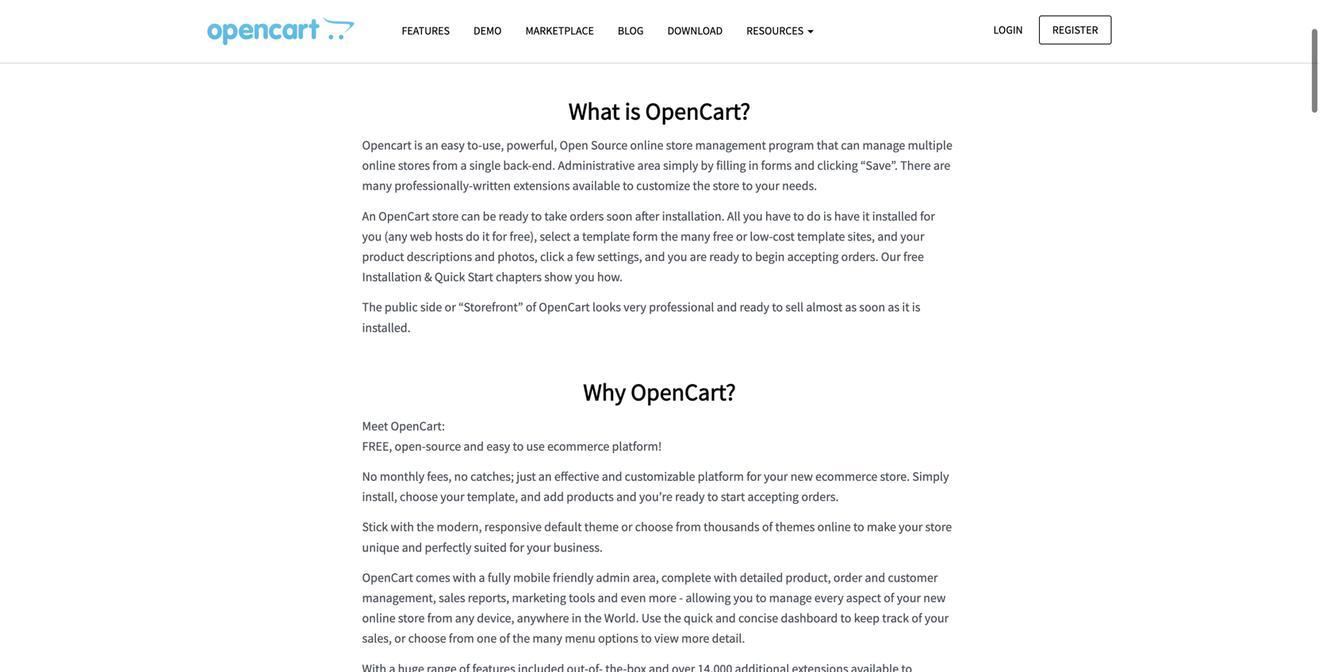 Task type: locate. For each thing, give the bounding box(es) containing it.
0 horizontal spatial do
[[466, 228, 480, 244]]

-
[[679, 590, 683, 606]]

in up menu on the left of the page
[[572, 610, 582, 626]]

many inside opencart comes with a fully mobile friendly admin area, complete with detailed product, order and customer management, sales reports, marketing tools and even more - allowing you to manage every aspect of your new online store from any device, anywhere in the world. use the quick and concise dashboard to keep track of your sales, or choose from one of the many menu options to view more detail.
[[533, 631, 563, 647]]

use
[[642, 610, 662, 626]]

easy
[[441, 137, 465, 153], [487, 438, 510, 454]]

1 horizontal spatial as
[[888, 299, 900, 315]]

web
[[410, 228, 433, 244]]

orders. down sites,
[[842, 249, 879, 265]]

to left view
[[641, 631, 652, 647]]

1 vertical spatial opencart
[[539, 299, 590, 315]]

0 vertical spatial ecommerce
[[548, 438, 610, 454]]

manage
[[863, 137, 906, 153], [770, 590, 812, 606]]

1 vertical spatial easy
[[487, 438, 510, 454]]

1 vertical spatial accepting
[[748, 489, 799, 505]]

0 vertical spatial opencart?
[[646, 96, 751, 126]]

1 horizontal spatial manage
[[863, 137, 906, 153]]

0 horizontal spatial it
[[482, 228, 490, 244]]

opencart inside the public side or "storefront" of opencart looks very professional and ready to sell almost as soon as it is installed.
[[539, 299, 590, 315]]

with
[[391, 519, 414, 535], [453, 570, 476, 586], [714, 570, 738, 586]]

in inside opencart is an easy to-use, powerful, open source online store management program that can manage multiple online stores from a single back-end. administrative area simply by filling in forms and clicking "save". there are many professionally-written extensions available to customize the store to your needs.
[[749, 158, 759, 173]]

install,
[[362, 489, 397, 505]]

0 vertical spatial accepting
[[788, 249, 839, 265]]

the down by
[[693, 178, 711, 194]]

store up hosts
[[432, 208, 459, 224]]

choose down you're
[[635, 519, 673, 535]]

with up sales
[[453, 570, 476, 586]]

are
[[934, 158, 951, 173], [690, 249, 707, 265]]

or inside stick with the modern, responsive default theme or choose from thousands of themes online to make your store unique and perfectly suited for your business.
[[622, 519, 633, 535]]

opencart is an easy to-use, powerful, open source online store management program that can manage multiple online stores from a single back-end. administrative area simply by filling in forms and clicking "save". there are many professionally-written extensions available to customize the store to your needs.
[[362, 137, 953, 194]]

of right the one on the left
[[500, 631, 510, 647]]

can left the be
[[461, 208, 480, 224]]

and inside opencart is an easy to-use, powerful, open source online store management program that can manage multiple online stores from a single back-end. administrative area simply by filling in forms and clicking "save". there are many professionally-written extensions available to customize the store to your needs.
[[795, 158, 815, 173]]

"save".
[[861, 158, 898, 173]]

template right cost
[[798, 228, 845, 244]]

and inside meet opencart: free, open-source and easy to use ecommerce platform!
[[464, 438, 484, 454]]

a left single
[[461, 158, 467, 173]]

0 horizontal spatial easy
[[441, 137, 465, 153]]

accepting
[[788, 249, 839, 265], [748, 489, 799, 505]]

low-
[[750, 228, 773, 244]]

easy left to-
[[441, 137, 465, 153]]

0 horizontal spatial are
[[690, 249, 707, 265]]

the down the anywhere
[[513, 631, 530, 647]]

in
[[749, 158, 759, 173], [572, 610, 582, 626]]

manage inside opencart is an easy to-use, powerful, open source online store management program that can manage multiple online stores from a single back-end. administrative area simply by filling in forms and clicking "save". there are many professionally-written extensions available to customize the store to your needs.
[[863, 137, 906, 153]]

1 horizontal spatial ecommerce
[[816, 469, 878, 485]]

online up "sales,"
[[362, 610, 396, 626]]

ready inside no monthly fees, no catches; just an effective and customizable platform for your new ecommerce store. simply install, choose your template, and add products and you're ready to start accepting orders.
[[675, 489, 705, 505]]

ready left sell
[[740, 299, 770, 315]]

you right all
[[743, 208, 763, 224]]

1 vertical spatial an
[[539, 469, 552, 485]]

it inside the public side or "storefront" of opencart looks very professional and ready to sell almost as soon as it is installed.
[[903, 299, 910, 315]]

ecommerce up effective
[[548, 438, 610, 454]]

0 vertical spatial opencart
[[379, 208, 430, 224]]

and up aspect
[[865, 570, 886, 586]]

0 horizontal spatial orders.
[[802, 489, 839, 505]]

online inside opencart comes with a fully mobile friendly admin area, complete with detailed product, order and customer management, sales reports, marketing tools and even more - allowing you to manage every aspect of your new online store from any device, anywhere in the world. use the quick and concise dashboard to keep track of your sales, or choose from one of the many menu options to view more detail.
[[362, 610, 396, 626]]

for down the be
[[492, 228, 507, 244]]

many inside opencart is an easy to-use, powerful, open source online store management program that can manage multiple online stores from a single back-end. administrative area simply by filling in forms and clicking "save". there are many professionally-written extensions available to customize the store to your needs.
[[362, 178, 392, 194]]

and
[[795, 158, 815, 173], [878, 228, 898, 244], [475, 249, 495, 265], [645, 249, 665, 265], [717, 299, 737, 315], [464, 438, 484, 454], [602, 469, 623, 485], [521, 489, 541, 505], [617, 489, 637, 505], [402, 539, 422, 555], [865, 570, 886, 586], [598, 590, 618, 606], [716, 610, 736, 626]]

0 horizontal spatial as
[[845, 299, 857, 315]]

to inside stick with the modern, responsive default theme or choose from thousands of themes online to make your store unique and perfectly suited for your business.
[[854, 519, 865, 535]]

0 horizontal spatial many
[[362, 178, 392, 194]]

why
[[583, 377, 626, 407]]

fees,
[[427, 469, 452, 485]]

0 horizontal spatial have
[[766, 208, 791, 224]]

is inside opencart is an easy to-use, powerful, open source online store management program that can manage multiple online stores from a single back-end. administrative area simply by filling in forms and clicking "save". there are many professionally-written extensions available to customize the store to your needs.
[[414, 137, 423, 153]]

1 vertical spatial do
[[466, 228, 480, 244]]

can right that on the top
[[841, 137, 860, 153]]

have up sites,
[[835, 208, 860, 224]]

0 vertical spatial can
[[841, 137, 860, 153]]

the
[[693, 178, 711, 194], [661, 228, 678, 244], [417, 519, 434, 535], [584, 610, 602, 626], [664, 610, 682, 626], [513, 631, 530, 647]]

0 vertical spatial easy
[[441, 137, 465, 153]]

customize
[[637, 178, 691, 194]]

2 template from the left
[[798, 228, 845, 244]]

is inside the "an opencart store can be ready to take orders soon after installation. all you have to do is have it installed for you (any web hosts do it for free), select a template form the many free or low-cost template sites, and your product descriptions and photos, click a few settings, and you are ready to begin accepting orders. our free installation & quick start chapters show you how."
[[824, 208, 832, 224]]

to down filling
[[742, 178, 753, 194]]

open
[[560, 137, 589, 153]]

1 vertical spatial soon
[[860, 299, 886, 315]]

2 horizontal spatial it
[[903, 299, 910, 315]]

1 horizontal spatial template
[[798, 228, 845, 244]]

0 vertical spatial manage
[[863, 137, 906, 153]]

accepting up themes
[[748, 489, 799, 505]]

1 vertical spatial new
[[924, 590, 946, 606]]

that
[[817, 137, 839, 153]]

by
[[701, 158, 714, 173]]

theme
[[585, 519, 619, 535]]

store inside stick with the modern, responsive default theme or choose from thousands of themes online to make your store unique and perfectly suited for your business.
[[926, 519, 952, 535]]

0 vertical spatial are
[[934, 158, 951, 173]]

opencart? up platform!
[[631, 377, 736, 407]]

many up "an"
[[362, 178, 392, 194]]

allowing
[[686, 590, 731, 606]]

of left themes
[[763, 519, 773, 535]]

soon left after
[[607, 208, 633, 224]]

for inside no monthly fees, no catches; just an effective and customizable platform for your new ecommerce store. simply install, choose your template, and add products and you're ready to start accepting orders.
[[747, 469, 762, 485]]

administrative
[[558, 158, 635, 173]]

do down needs.
[[807, 208, 821, 224]]

installed
[[873, 208, 918, 224]]

new inside opencart comes with a fully mobile friendly admin area, complete with detailed product, order and customer management, sales reports, marketing tools and even more - allowing you to manage every aspect of your new online store from any device, anywhere in the world. use the quick and concise dashboard to keep track of your sales, or choose from one of the many menu options to view more detail.
[[924, 590, 946, 606]]

0 horizontal spatial template
[[582, 228, 630, 244]]

for right platform
[[747, 469, 762, 485]]

an inside opencart is an easy to-use, powerful, open source online store management program that can manage multiple online stores from a single back-end. administrative area simply by filling in forms and clicking "save". there are many professionally-written extensions available to customize the store to your needs.
[[425, 137, 439, 153]]

an
[[425, 137, 439, 153], [539, 469, 552, 485]]

your down forms
[[756, 178, 780, 194]]

0 vertical spatial many
[[362, 178, 392, 194]]

0 horizontal spatial an
[[425, 137, 439, 153]]

cost
[[773, 228, 795, 244]]

in inside opencart comes with a fully mobile friendly admin area, complete with detailed product, order and customer management, sales reports, marketing tools and even more - allowing you to manage every aspect of your new online store from any device, anywhere in the world. use the quick and concise dashboard to keep track of your sales, or choose from one of the many menu options to view more detail.
[[572, 610, 582, 626]]

choose inside no monthly fees, no catches; just an effective and customizable platform for your new ecommerce store. simply install, choose your template, and add products and you're ready to start accepting orders.
[[400, 489, 438, 505]]

from inside stick with the modern, responsive default theme or choose from thousands of themes online to make your store unique and perfectly suited for your business.
[[676, 519, 701, 535]]

single
[[470, 158, 501, 173]]

an right just
[[539, 469, 552, 485]]

public
[[385, 299, 418, 315]]

2 horizontal spatial many
[[681, 228, 711, 244]]

options
[[598, 631, 639, 647]]

aspect
[[847, 590, 882, 606]]

are inside opencart is an easy to-use, powerful, open source online store management program that can manage multiple online stores from a single back-end. administrative area simply by filling in forms and clicking "save". there are many professionally-written extensions available to customize the store to your needs.
[[934, 158, 951, 173]]

choose inside stick with the modern, responsive default theme or choose from thousands of themes online to make your store unique and perfectly suited for your business.
[[635, 519, 673, 535]]

soon inside the "an opencart store can be ready to take orders soon after installation. all you have to do is have it installed for you (any web hosts do it for free), select a template form the many free or low-cost template sites, and your product descriptions and photos, click a few settings, and you are ready to begin accepting orders. our free installation & quick start chapters show you how."
[[607, 208, 633, 224]]

choose down sales
[[408, 631, 446, 647]]

to left start
[[708, 489, 719, 505]]

1 vertical spatial can
[[461, 208, 480, 224]]

template,
[[467, 489, 518, 505]]

0 vertical spatial choose
[[400, 489, 438, 505]]

accepting down cost
[[788, 249, 839, 265]]

management,
[[362, 590, 436, 606]]

have up cost
[[766, 208, 791, 224]]

installation.
[[662, 208, 725, 224]]

1 horizontal spatial an
[[539, 469, 552, 485]]

of down chapters
[[526, 299, 537, 315]]

accepting inside the "an opencart store can be ready to take orders soon after installation. all you have to do is have it installed for you (any web hosts do it for free), select a template form the many free or low-cost template sites, and your product descriptions and photos, click a few settings, and you are ready to begin accepting orders. our free installation & quick start chapters show you how."
[[788, 249, 839, 265]]

powerful,
[[507, 137, 557, 153]]

ecommerce left store.
[[816, 469, 878, 485]]

just
[[517, 469, 536, 485]]

as right almost
[[845, 299, 857, 315]]

0 horizontal spatial manage
[[770, 590, 812, 606]]

0 vertical spatial soon
[[607, 208, 633, 224]]

0 vertical spatial free
[[713, 228, 734, 244]]

0 vertical spatial do
[[807, 208, 821, 224]]

professional
[[649, 299, 715, 315]]

1 vertical spatial many
[[681, 228, 711, 244]]

open-
[[395, 438, 426, 454]]

do
[[807, 208, 821, 224], [466, 228, 480, 244]]

0 horizontal spatial in
[[572, 610, 582, 626]]

manage inside opencart comes with a fully mobile friendly admin area, complete with detailed product, order and customer management, sales reports, marketing tools and even more - allowing you to manage every aspect of your new online store from any device, anywhere in the world. use the quick and concise dashboard to keep track of your sales, or choose from one of the many menu options to view more detail.
[[770, 590, 812, 606]]

your right make
[[899, 519, 923, 535]]

2 vertical spatial it
[[903, 299, 910, 315]]

1 horizontal spatial many
[[533, 631, 563, 647]]

1 horizontal spatial in
[[749, 158, 759, 173]]

or right theme
[[622, 519, 633, 535]]

0 vertical spatial in
[[749, 158, 759, 173]]

in right filling
[[749, 158, 759, 173]]

choose inside opencart comes with a fully mobile friendly admin area, complete with detailed product, order and customer management, sales reports, marketing tools and even more - allowing you to manage every aspect of your new online store from any device, anywhere in the world. use the quick and concise dashboard to keep track of your sales, or choose from one of the many menu options to view more detail.
[[408, 631, 446, 647]]

choose down monthly
[[400, 489, 438, 505]]

photos,
[[498, 249, 538, 265]]

our
[[881, 249, 901, 265]]

1 horizontal spatial have
[[835, 208, 860, 224]]

the right form
[[661, 228, 678, 244]]

you
[[743, 208, 763, 224], [362, 228, 382, 244], [668, 249, 688, 265], [575, 269, 595, 285], [734, 590, 753, 606]]

1 template from the left
[[582, 228, 630, 244]]

0 horizontal spatial soon
[[607, 208, 633, 224]]

business.
[[554, 539, 603, 555]]

or right side
[[445, 299, 456, 315]]

1 vertical spatial more
[[682, 631, 710, 647]]

1 horizontal spatial free
[[904, 249, 924, 265]]

and up needs.
[[795, 158, 815, 173]]

online right themes
[[818, 519, 851, 535]]

side
[[420, 299, 442, 315]]

hosts
[[435, 228, 463, 244]]

meet opencart: free, open-source and easy to use ecommerce platform!
[[362, 418, 662, 454]]

2 vertical spatial many
[[533, 631, 563, 647]]

new inside no monthly fees, no catches; just an effective and customizable platform for your new ecommerce store. simply install, choose your template, and add products and you're ready to start accepting orders.
[[791, 469, 813, 485]]

of inside stick with the modern, responsive default theme or choose from thousands of themes online to make your store unique and perfectly suited for your business.
[[763, 519, 773, 535]]

or left low-
[[736, 228, 748, 244]]

opencart:
[[391, 418, 445, 434]]

1 horizontal spatial orders.
[[842, 249, 879, 265]]

1 vertical spatial choose
[[635, 519, 673, 535]]

0 vertical spatial new
[[791, 469, 813, 485]]

0 horizontal spatial new
[[791, 469, 813, 485]]

available
[[573, 178, 620, 194]]

or inside opencart comes with a fully mobile friendly admin area, complete with detailed product, order and customer management, sales reports, marketing tools and even more - allowing you to manage every aspect of your new online store from any device, anywhere in the world. use the quick and concise dashboard to keep track of your sales, or choose from one of the many menu options to view more detail.
[[395, 631, 406, 647]]

for down responsive
[[510, 539, 524, 555]]

to left keep
[[841, 610, 852, 626]]

what
[[569, 96, 620, 126]]

easy up catches;
[[487, 438, 510, 454]]

with right stick
[[391, 519, 414, 535]]

1 horizontal spatial more
[[682, 631, 710, 647]]

of right track
[[912, 610, 923, 626]]

2 vertical spatial choose
[[408, 631, 446, 647]]

to left make
[[854, 519, 865, 535]]

of up track
[[884, 590, 895, 606]]

and left you're
[[617, 489, 637, 505]]

many down installation. at the right top of page
[[681, 228, 711, 244]]

professionally-
[[395, 178, 473, 194]]

your up mobile
[[527, 539, 551, 555]]

1 vertical spatial ecommerce
[[816, 469, 878, 485]]

store up "simply"
[[666, 137, 693, 153]]

register link
[[1039, 15, 1112, 44]]

an up stores
[[425, 137, 439, 153]]

themes
[[776, 519, 815, 535]]

opencart inside opencart comes with a fully mobile friendly admin area, complete with detailed product, order and customer management, sales reports, marketing tools and even more - allowing you to manage every aspect of your new online store from any device, anywhere in the world. use the quick and concise dashboard to keep track of your sales, or choose from one of the many menu options to view more detail.
[[362, 570, 413, 586]]

and down admin
[[598, 590, 618, 606]]

opencart? up management
[[646, 96, 751, 126]]

1 horizontal spatial new
[[924, 590, 946, 606]]

new up themes
[[791, 469, 813, 485]]

1 vertical spatial in
[[572, 610, 582, 626]]

from
[[433, 158, 458, 173], [676, 519, 701, 535], [427, 610, 453, 626], [449, 631, 474, 647]]

1 vertical spatial orders.
[[802, 489, 839, 505]]

can inside opencart is an easy to-use, powerful, open source online store management program that can manage multiple online stores from a single back-end. administrative area simply by filling in forms and clicking "save". there are many professionally-written extensions available to customize the store to your needs.
[[841, 137, 860, 153]]

2 vertical spatial opencart
[[362, 570, 413, 586]]

of
[[526, 299, 537, 315], [763, 519, 773, 535], [884, 590, 895, 606], [912, 610, 923, 626], [500, 631, 510, 647]]

1 horizontal spatial easy
[[487, 438, 510, 454]]

to left use
[[513, 438, 524, 454]]

and right unique
[[402, 539, 422, 555]]

0 horizontal spatial can
[[461, 208, 480, 224]]

add
[[544, 489, 564, 505]]

store down simply at the bottom of the page
[[926, 519, 952, 535]]

orders. up themes
[[802, 489, 839, 505]]

thousands
[[704, 519, 760, 535]]

and up the detail.
[[716, 610, 736, 626]]

and up start
[[475, 249, 495, 265]]

template up settings,
[[582, 228, 630, 244]]

is inside the public side or "storefront" of opencart looks very professional and ready to sell almost as soon as it is installed.
[[912, 299, 921, 315]]

0 vertical spatial orders.
[[842, 249, 879, 265]]

login
[[994, 23, 1023, 37]]

your inside opencart is an easy to-use, powerful, open source online store management program that can manage multiple online stores from a single back-end. administrative area simply by filling in forms and clicking "save". there are many professionally-written extensions available to customize the store to your needs.
[[756, 178, 780, 194]]

for
[[921, 208, 935, 224], [492, 228, 507, 244], [747, 469, 762, 485], [510, 539, 524, 555]]

new
[[791, 469, 813, 485], [924, 590, 946, 606]]

back-
[[503, 158, 532, 173]]

with inside stick with the modern, responsive default theme or choose from thousands of themes online to make your store unique and perfectly suited for your business.
[[391, 519, 414, 535]]

0 vertical spatial an
[[425, 137, 439, 153]]

form
[[633, 228, 658, 244]]

0 horizontal spatial ecommerce
[[548, 438, 610, 454]]

free down all
[[713, 228, 734, 244]]

the inside stick with the modern, responsive default theme or choose from thousands of themes online to make your store unique and perfectly suited for your business.
[[417, 519, 434, 535]]

the down the tools
[[584, 610, 602, 626]]

concise
[[739, 610, 779, 626]]

ready
[[499, 208, 529, 224], [710, 249, 739, 265], [740, 299, 770, 315], [675, 489, 705, 505]]

1 horizontal spatial can
[[841, 137, 860, 153]]

complete
[[662, 570, 712, 586]]

opencart up management,
[[362, 570, 413, 586]]

0 horizontal spatial free
[[713, 228, 734, 244]]

1 vertical spatial are
[[690, 249, 707, 265]]

1 horizontal spatial soon
[[860, 299, 886, 315]]

1 vertical spatial manage
[[770, 590, 812, 606]]

have
[[766, 208, 791, 224], [835, 208, 860, 224]]

new down customer
[[924, 590, 946, 606]]

are down installation. at the right top of page
[[690, 249, 707, 265]]

0 vertical spatial it
[[863, 208, 870, 224]]

it
[[863, 208, 870, 224], [482, 228, 490, 244], [903, 299, 910, 315]]

0 horizontal spatial more
[[649, 590, 677, 606]]

manage down product,
[[770, 590, 812, 606]]

to left sell
[[772, 299, 783, 315]]

more down quick
[[682, 631, 710, 647]]

do right hosts
[[466, 228, 480, 244]]

1 horizontal spatial are
[[934, 158, 951, 173]]

are inside the "an opencart store can be ready to take orders soon after installation. all you have to do is have it installed for you (any web hosts do it for free), select a template form the many free or low-cost template sites, and your product descriptions and photos, click a few settings, and you are ready to begin accepting orders. our free installation & quick start chapters show you how."
[[690, 249, 707, 265]]

from up the professionally-
[[433, 158, 458, 173]]

or right "sales,"
[[395, 631, 406, 647]]

or
[[736, 228, 748, 244], [445, 299, 456, 315], [622, 519, 633, 535], [395, 631, 406, 647]]

0 horizontal spatial with
[[391, 519, 414, 535]]

opencart comes with a fully mobile friendly admin area, complete with detailed product, order and customer management, sales reports, marketing tools and even more - allowing you to manage every aspect of your new online store from any device, anywhere in the world. use the quick and concise dashboard to keep track of your sales, or choose from one of the many menu options to view more detail.
[[362, 570, 949, 647]]

or inside the public side or "storefront" of opencart looks very professional and ready to sell almost as soon as it is installed.
[[445, 299, 456, 315]]

to right available
[[623, 178, 634, 194]]

demo
[[474, 23, 502, 38]]

product,
[[786, 570, 831, 586]]

you up the concise
[[734, 590, 753, 606]]

blog link
[[606, 17, 656, 45]]

1 horizontal spatial do
[[807, 208, 821, 224]]



Task type: describe. For each thing, give the bounding box(es) containing it.
customer
[[888, 570, 938, 586]]

a inside opencart is an easy to-use, powerful, open source online store management program that can manage multiple online stores from a single back-end. administrative area simply by filling in forms and clicking "save". there are many professionally-written extensions available to customize the store to your needs.
[[461, 158, 467, 173]]

ecommerce inside no monthly fees, no catches; just an effective and customizable platform for your new ecommerce store. simply install, choose your template, and add products and you're ready to start accepting orders.
[[816, 469, 878, 485]]

opencart
[[362, 137, 412, 153]]

take
[[545, 208, 567, 224]]

and up our
[[878, 228, 898, 244]]

1 horizontal spatial it
[[863, 208, 870, 224]]

show
[[545, 269, 573, 285]]

almost
[[806, 299, 843, 315]]

tools
[[569, 590, 595, 606]]

marketplace
[[526, 23, 594, 38]]

and inside stick with the modern, responsive default theme or choose from thousands of themes online to make your store unique and perfectly suited for your business.
[[402, 539, 422, 555]]

from inside opencart is an easy to-use, powerful, open source online store management program that can manage multiple online stores from a single back-end. administrative area simply by filling in forms and clicking "save". there are many professionally-written extensions available to customize the store to your needs.
[[433, 158, 458, 173]]

0 vertical spatial more
[[649, 590, 677, 606]]

online inside stick with the modern, responsive default theme or choose from thousands of themes online to make your store unique and perfectly suited for your business.
[[818, 519, 851, 535]]

keep
[[854, 610, 880, 626]]

to inside meet opencart: free, open-source and easy to use ecommerce platform!
[[513, 438, 524, 454]]

no
[[454, 469, 468, 485]]

orders. inside no monthly fees, no catches; just an effective and customizable platform for your new ecommerce store. simply install, choose your template, and add products and you're ready to start accepting orders.
[[802, 489, 839, 505]]

source
[[591, 137, 628, 153]]

your up themes
[[764, 469, 788, 485]]

you inside opencart comes with a fully mobile friendly admin area, complete with detailed product, order and customer management, sales reports, marketing tools and even more - allowing you to manage every aspect of your new online store from any device, anywhere in the world. use the quick and concise dashboard to keep track of your sales, or choose from one of the many menu options to view more detail.
[[734, 590, 753, 606]]

few
[[576, 249, 595, 265]]

can inside the "an opencart store can be ready to take orders soon after installation. all you have to do is have it installed for you (any web hosts do it for free), select a template form the many free or low-cost template sites, and your product descriptions and photos, click a few settings, and you are ready to begin accepting orders. our free installation & quick start chapters show you how."
[[461, 208, 480, 224]]

looks
[[593, 299, 621, 315]]

detailed
[[740, 570, 783, 586]]

device,
[[477, 610, 515, 626]]

you down "an"
[[362, 228, 382, 244]]

the inside opencart is an easy to-use, powerful, open source online store management program that can manage multiple online stores from a single back-end. administrative area simply by filling in forms and clicking "save". there are many professionally-written extensions available to customize the store to your needs.
[[693, 178, 711, 194]]

filling
[[717, 158, 746, 173]]

track
[[883, 610, 909, 626]]

simply
[[663, 158, 699, 173]]

written
[[473, 178, 511, 194]]

(any
[[384, 228, 408, 244]]

orders
[[570, 208, 604, 224]]

suited
[[474, 539, 507, 555]]

the up view
[[664, 610, 682, 626]]

end.
[[532, 158, 556, 173]]

your inside the "an opencart store can be ready to take orders soon after installation. all you have to do is have it installed for you (any web hosts do it for free), select a template form the many free or low-cost template sites, and your product descriptions and photos, click a few settings, and you are ready to begin accepting orders. our free installation & quick start chapters show you how."
[[901, 228, 925, 244]]

2 have from the left
[[835, 208, 860, 224]]

and inside the public side or "storefront" of opencart looks very professional and ready to sell almost as soon as it is installed.
[[717, 299, 737, 315]]

your down no
[[441, 489, 465, 505]]

quick
[[435, 269, 465, 285]]

to up cost
[[794, 208, 805, 224]]

login link
[[980, 15, 1037, 44]]

stick
[[362, 519, 388, 535]]

store inside opencart comes with a fully mobile friendly admin area, complete with detailed product, order and customer management, sales reports, marketing tools and even more - allowing you to manage every aspect of your new online store from any device, anywhere in the world. use the quick and concise dashboard to keep track of your sales, or choose from one of the many menu options to view more detail.
[[398, 610, 425, 626]]

your right track
[[925, 610, 949, 626]]

resources
[[747, 23, 806, 38]]

any
[[455, 610, 475, 626]]

friendly
[[553, 570, 594, 586]]

effective
[[555, 469, 600, 485]]

very
[[624, 299, 647, 315]]

meet
[[362, 418, 388, 434]]

a left few at left
[[567, 249, 574, 265]]

settings,
[[598, 249, 643, 265]]

or inside the "an opencart store can be ready to take orders soon after installation. all you have to do is have it installed for you (any web hosts do it for free), select a template form the many free or low-cost template sites, and your product descriptions and photos, click a few settings, and you are ready to begin accepting orders. our free installation & quick start chapters show you how."
[[736, 228, 748, 244]]

to inside the public side or "storefront" of opencart looks very professional and ready to sell almost as soon as it is installed.
[[772, 299, 783, 315]]

and down just
[[521, 489, 541, 505]]

even
[[621, 590, 646, 606]]

the
[[362, 299, 382, 315]]

store inside the "an opencart store can be ready to take orders soon after installation. all you have to do is have it installed for you (any web hosts do it for free), select a template form the many free or low-cost template sites, and your product descriptions and photos, click a few settings, and you are ready to begin accepting orders. our free installation & quick start chapters show you how."
[[432, 208, 459, 224]]

admin
[[596, 570, 630, 586]]

to inside no monthly fees, no catches; just an effective and customizable platform for your new ecommerce store. simply install, choose your template, and add products and you're ready to start accepting orders.
[[708, 489, 719, 505]]

the inside the "an opencart store can be ready to take orders soon after installation. all you have to do is have it installed for you (any web hosts do it for free), select a template form the many free or low-cost template sites, and your product descriptions and photos, click a few settings, and you are ready to begin accepting orders. our free installation & quick start chapters show you how."
[[661, 228, 678, 244]]

you down few at left
[[575, 269, 595, 285]]

platform!
[[612, 438, 662, 454]]

free),
[[510, 228, 537, 244]]

an inside no monthly fees, no catches; just an effective and customizable platform for your new ecommerce store. simply install, choose your template, and add products and you're ready to start accepting orders.
[[539, 469, 552, 485]]

a right select
[[574, 228, 580, 244]]

your down customer
[[897, 590, 921, 606]]

easy inside opencart is an easy to-use, powerful, open source online store management program that can manage multiple online stores from a single back-end. administrative area simply by filling in forms and clicking "save". there are many professionally-written extensions available to customize the store to your needs.
[[441, 137, 465, 153]]

soon inside the public side or "storefront" of opencart looks very professional and ready to sell almost as soon as it is installed.
[[860, 299, 886, 315]]

and up products
[[602, 469, 623, 485]]

&
[[425, 269, 432, 285]]

reports,
[[468, 590, 510, 606]]

begin
[[756, 249, 785, 265]]

2 horizontal spatial with
[[714, 570, 738, 586]]

one
[[477, 631, 497, 647]]

an opencart store can be ready to take orders soon after installation. all you have to do is have it installed for you (any web hosts do it for free), select a template form the many free or low-cost template sites, and your product descriptions and photos, click a few settings, and you are ready to begin accepting orders. our free installation & quick start chapters show you how.
[[362, 208, 935, 285]]

demo link
[[462, 17, 514, 45]]

1 as from the left
[[845, 299, 857, 315]]

catches;
[[471, 469, 514, 485]]

the public side or "storefront" of opencart looks very professional and ready to sell almost as soon as it is installed.
[[362, 299, 921, 335]]

1 vertical spatial free
[[904, 249, 924, 265]]

from down any
[[449, 631, 474, 647]]

1 vertical spatial opencart?
[[631, 377, 736, 407]]

many inside the "an opencart store can be ready to take orders soon after installation. all you have to do is have it installed for you (any web hosts do it for free), select a template form the many free or low-cost template sites, and your product descriptions and photos, click a few settings, and you are ready to begin accepting orders. our free installation & quick start chapters show you how."
[[681, 228, 711, 244]]

you're
[[640, 489, 673, 505]]

online down opencart
[[362, 158, 396, 173]]

ready down all
[[710, 249, 739, 265]]

use,
[[482, 137, 504, 153]]

store down filling
[[713, 178, 740, 194]]

sites,
[[848, 228, 875, 244]]

management
[[696, 137, 766, 153]]

online up area
[[630, 137, 664, 153]]

of inside the public side or "storefront" of opencart looks very professional and ready to sell almost as soon as it is installed.
[[526, 299, 537, 315]]

1 have from the left
[[766, 208, 791, 224]]

all
[[728, 208, 741, 224]]

from down sales
[[427, 610, 453, 626]]

sales,
[[362, 631, 392, 647]]

and down form
[[645, 249, 665, 265]]

fully
[[488, 570, 511, 586]]

ecommerce inside meet opencart: free, open-source and easy to use ecommerce platform!
[[548, 438, 610, 454]]

ready up free),
[[499, 208, 529, 224]]

2 as from the left
[[888, 299, 900, 315]]

1 vertical spatial it
[[482, 228, 490, 244]]

world.
[[605, 610, 639, 626]]

marketplace link
[[514, 17, 606, 45]]

opencart - company image
[[208, 17, 354, 45]]

default
[[545, 519, 582, 535]]

blog
[[618, 23, 644, 38]]

monthly
[[380, 469, 425, 485]]

to down detailed
[[756, 590, 767, 606]]

order
[[834, 570, 863, 586]]

anywhere
[[517, 610, 569, 626]]

sell
[[786, 299, 804, 315]]

no monthly fees, no catches; just an effective and customizable platform for your new ecommerce store. simply install, choose your template, and add products and you're ready to start accepting orders.
[[362, 469, 950, 505]]

make
[[867, 519, 897, 535]]

perfectly
[[425, 539, 472, 555]]

features
[[402, 23, 450, 38]]

click
[[540, 249, 565, 265]]

free,
[[362, 438, 392, 454]]

for right installed
[[921, 208, 935, 224]]

features link
[[390, 17, 462, 45]]

register
[[1053, 23, 1099, 37]]

for inside stick with the modern, responsive default theme or choose from thousands of themes online to make your store unique and perfectly suited for your business.
[[510, 539, 524, 555]]

extensions
[[514, 178, 570, 194]]

why opencart?
[[583, 377, 736, 407]]

resources link
[[735, 17, 826, 45]]

dashboard
[[781, 610, 838, 626]]

easy inside meet opencart: free, open-source and easy to use ecommerce platform!
[[487, 438, 510, 454]]

no
[[362, 469, 377, 485]]

to left take
[[531, 208, 542, 224]]

to-
[[467, 137, 483, 153]]

1 horizontal spatial with
[[453, 570, 476, 586]]

source
[[426, 438, 461, 454]]

unique
[[362, 539, 400, 555]]

a inside opencart comes with a fully mobile friendly admin area, complete with detailed product, order and customer management, sales reports, marketing tools and even more - allowing you to manage every aspect of your new online store from any device, anywhere in the world. use the quick and concise dashboard to keep track of your sales, or choose from one of the many menu options to view more detail.
[[479, 570, 485, 586]]

there
[[901, 158, 931, 173]]

sales
[[439, 590, 465, 606]]

accepting inside no monthly fees, no catches; just an effective and customizable platform for your new ecommerce store. simply install, choose your template, and add products and you're ready to start accepting orders.
[[748, 489, 799, 505]]

ready inside the public side or "storefront" of opencart looks very professional and ready to sell almost as soon as it is installed.
[[740, 299, 770, 315]]

opencart inside the "an opencart store can be ready to take orders soon after installation. all you have to do is have it installed for you (any web hosts do it for free), select a template form the many free or low-cost template sites, and your product descriptions and photos, click a few settings, and you are ready to begin accepting orders. our free installation & quick start chapters show you how."
[[379, 208, 430, 224]]

orders. inside the "an opencart store can be ready to take orders soon after installation. all you have to do is have it installed for you (any web hosts do it for free), select a template form the many free or low-cost template sites, and your product descriptions and photos, click a few settings, and you are ready to begin accepting orders. our free installation & quick start chapters show you how."
[[842, 249, 879, 265]]

you down installation. at the right top of page
[[668, 249, 688, 265]]

to left begin
[[742, 249, 753, 265]]

platform
[[698, 469, 744, 485]]



Task type: vqa. For each thing, say whether or not it's contained in the screenshot.
The Product,
yes



